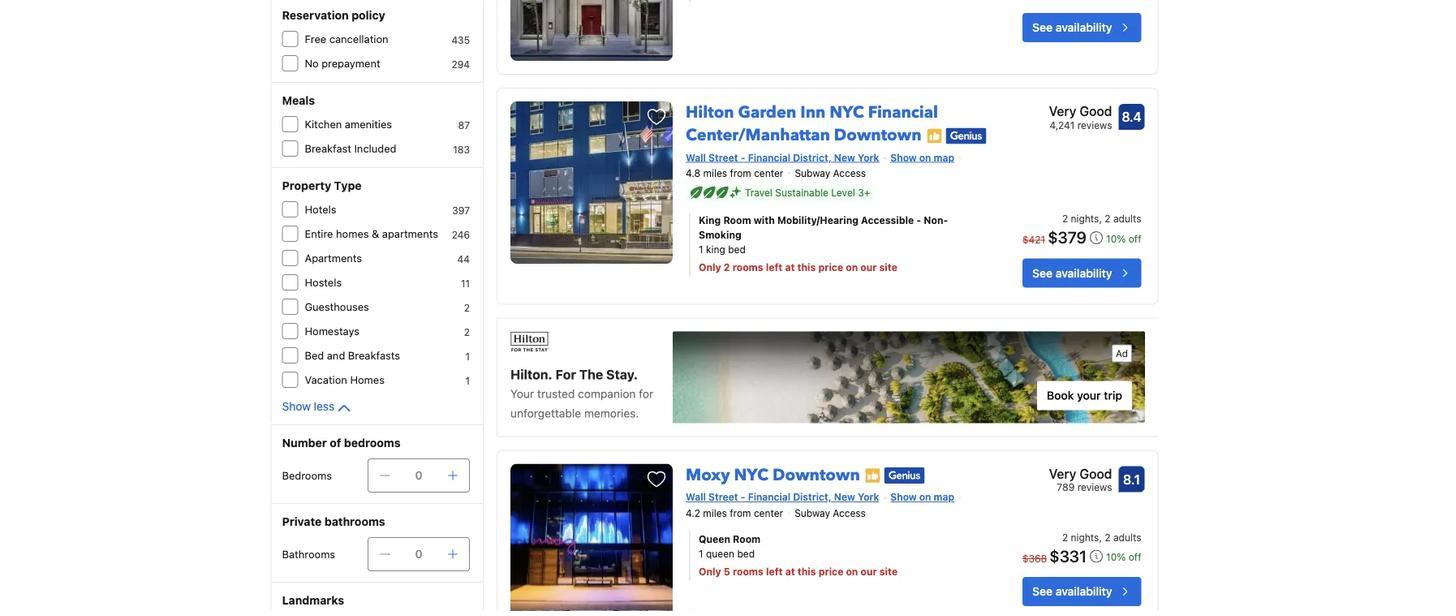 Task type: describe. For each thing, give the bounding box(es) containing it.
travel sustainable level 3+
[[745, 187, 870, 198]]

inn
[[800, 102, 826, 124]]

this inside queen room 1 queen bed only 5 rooms left at this price on our site
[[798, 565, 816, 577]]

queen room 1 queen bed only 5 rooms left at this price on our site
[[699, 533, 898, 577]]

breakfast
[[305, 142, 351, 155]]

financial inside hilton garden inn nyc financial center/manhattan downtown
[[868, 102, 938, 124]]

show less
[[282, 400, 334, 413]]

3+
[[858, 187, 870, 198]]

, for hilton garden inn nyc financial center/manhattan downtown
[[1099, 213, 1102, 224]]

wall for moxy nyc downtown
[[686, 491, 706, 503]]

2 inside king  room with mobility/hearing accessible - non- smoking 1 king bed only 2 rooms left at this price on our site
[[724, 262, 730, 273]]

amenities
[[345, 118, 392, 130]]

1 see availability link from the top
[[1023, 13, 1142, 42]]

number of bedrooms
[[282, 436, 401, 450]]

policy
[[352, 9, 385, 22]]

center for nyc
[[754, 507, 783, 518]]

queen
[[706, 548, 735, 559]]

financial for inn
[[748, 152, 791, 163]]

good for hilton garden inn nyc financial center/manhattan downtown
[[1080, 104, 1112, 119]]

only inside queen room 1 queen bed only 5 rooms left at this price on our site
[[699, 565, 721, 577]]

show for moxy nyc downtown
[[891, 491, 917, 503]]

level
[[831, 187, 855, 198]]

bedrooms
[[282, 470, 332, 482]]

87
[[458, 119, 470, 131]]

breakfasts
[[348, 349, 400, 362]]

new for inn
[[834, 152, 855, 163]]

street for moxy
[[709, 491, 738, 503]]

no
[[305, 57, 319, 69]]

8.4
[[1122, 109, 1142, 125]]

vacation
[[305, 374, 347, 386]]

1 availability from the top
[[1056, 20, 1112, 34]]

apartments
[[305, 252, 362, 264]]

york for downtown
[[858, 491, 879, 503]]

this inside king  room with mobility/hearing accessible - non- smoking 1 king bed only 2 rooms left at this price on our site
[[797, 262, 816, 273]]

property type
[[282, 179, 362, 192]]

homes
[[350, 374, 385, 386]]

king  room with mobility/hearing accessible - non- smoking link
[[699, 213, 973, 242]]

site inside queen room 1 queen bed only 5 rooms left at this price on our site
[[880, 565, 898, 577]]

scored 8.1 element
[[1119, 466, 1145, 492]]

price inside queen room 1 queen bed only 5 rooms left at this price on our site
[[819, 565, 844, 577]]

very good 789 reviews
[[1049, 466, 1112, 493]]

show on map for hilton garden inn nyc financial center/manhattan downtown
[[891, 152, 954, 163]]

miles for hilton garden inn nyc financial center/manhattan downtown
[[703, 168, 727, 179]]

44
[[457, 253, 470, 265]]

number
[[282, 436, 327, 450]]

subway access for inn
[[795, 168, 866, 179]]

access for inn
[[833, 168, 866, 179]]

private
[[282, 515, 322, 528]]

advertisement region
[[497, 318, 1159, 437]]

miles for moxy nyc downtown
[[703, 507, 727, 518]]

11
[[461, 278, 470, 289]]

10% for hilton garden inn nyc financial center/manhattan downtown
[[1106, 233, 1126, 244]]

1 see from the top
[[1032, 20, 1053, 34]]

district, for inn
[[793, 152, 832, 163]]

see for hilton garden inn nyc financial center/manhattan downtown
[[1032, 266, 1053, 280]]

vacation homes
[[305, 374, 385, 386]]

very good element for moxy nyc downtown
[[1049, 464, 1112, 483]]

1 vertical spatial downtown
[[773, 464, 860, 486]]

cancellation
[[329, 33, 388, 45]]

$379
[[1048, 228, 1087, 247]]

moxy nyc downtown
[[686, 464, 860, 486]]

reservation
[[282, 9, 349, 22]]

2 nights , 2 adults for moxy nyc downtown
[[1062, 531, 1142, 543]]

moxy nyc downtown link
[[686, 457, 860, 486]]

queen
[[699, 533, 730, 544]]

hostels
[[305, 276, 342, 289]]

meals
[[282, 94, 315, 107]]

4.8
[[686, 168, 701, 179]]

bathrooms
[[324, 515, 385, 528]]

york for inn
[[858, 152, 879, 163]]

435
[[452, 34, 470, 45]]

very good 4,241 reviews
[[1049, 104, 1112, 131]]

accessible
[[861, 215, 914, 226]]

hilton garden inn nyc financial center/manhattan downtown
[[686, 102, 938, 147]]

2 nights , 2 adults for hilton garden inn nyc financial center/manhattan downtown
[[1062, 213, 1142, 224]]

very good element for hilton garden inn nyc financial center/manhattan downtown
[[1049, 102, 1112, 121]]

garden
[[738, 102, 796, 124]]

&
[[372, 228, 379, 240]]

see availability for moxy nyc downtown
[[1032, 585, 1112, 598]]

free
[[305, 33, 326, 45]]

subway access for downtown
[[795, 507, 866, 518]]

from for nyc
[[730, 507, 751, 518]]

4.2 miles from center
[[686, 507, 783, 518]]

see for moxy nyc downtown
[[1032, 585, 1053, 598]]

246
[[452, 229, 470, 240]]

king
[[706, 244, 725, 255]]

bathrooms
[[282, 548, 335, 560]]

0 horizontal spatial nyc
[[734, 464, 769, 486]]

789
[[1057, 482, 1075, 493]]

good for moxy nyc downtown
[[1080, 466, 1112, 481]]

$368
[[1023, 552, 1047, 564]]

access for downtown
[[833, 507, 866, 518]]

reviews for hilton garden inn nyc financial center/manhattan downtown
[[1078, 119, 1112, 131]]

kitchen
[[305, 118, 342, 130]]

moxy nyc downtown image
[[511, 464, 673, 611]]

street for hilton
[[709, 152, 738, 163]]

apartments
[[382, 228, 438, 240]]

moxy
[[686, 464, 730, 486]]

$331
[[1050, 546, 1087, 565]]

subway for inn
[[795, 168, 830, 179]]

1 inside queen room 1 queen bed only 5 rooms left at this price on our site
[[699, 548, 703, 559]]

private bathrooms
[[282, 515, 385, 528]]

and
[[327, 349, 345, 362]]

wall street - financial district, new york for garden
[[686, 152, 879, 163]]

very for hilton garden inn nyc financial center/manhattan downtown
[[1049, 104, 1076, 119]]

room for garden
[[723, 215, 751, 226]]

of
[[330, 436, 341, 450]]

landmarks
[[282, 594, 344, 607]]

left inside king  room with mobility/hearing accessible - non- smoking 1 king bed only 2 rooms left at this price on our site
[[766, 262, 783, 273]]

4.8 miles from center
[[686, 168, 784, 179]]

183
[[453, 144, 470, 155]]

bed inside king  room with mobility/hearing accessible - non- smoking 1 king bed only 2 rooms left at this price on our site
[[728, 244, 746, 255]]

on inside king  room with mobility/hearing accessible - non- smoking 1 king bed only 2 rooms left at this price on our site
[[846, 262, 858, 273]]

hilton
[[686, 102, 734, 124]]

center for garden
[[754, 168, 784, 179]]

travel
[[745, 187, 773, 198]]

bedrooms
[[344, 436, 401, 450]]

our inside king  room with mobility/hearing accessible - non- smoking 1 king bed only 2 rooms left at this price on our site
[[860, 262, 877, 273]]

subway for downtown
[[795, 507, 830, 518]]

king  room with mobility/hearing accessible - non- smoking 1 king bed only 2 rooms left at this price on our site
[[699, 215, 948, 273]]

see availability for hilton garden inn nyc financial center/manhattan downtown
[[1032, 266, 1112, 280]]

king
[[699, 215, 721, 226]]

map for moxy nyc downtown
[[934, 491, 954, 503]]

show on map for moxy nyc downtown
[[891, 491, 954, 503]]

, for moxy nyc downtown
[[1099, 531, 1102, 543]]

free cancellation
[[305, 33, 388, 45]]



Task type: vqa. For each thing, say whether or not it's contained in the screenshot.
2023 to the middle
no



Task type: locate. For each thing, give the bounding box(es) containing it.
from up queen
[[730, 507, 751, 518]]

1 vertical spatial price
[[819, 565, 844, 577]]

1 adults from the top
[[1113, 213, 1142, 224]]

1 reviews from the top
[[1078, 119, 1112, 131]]

miles
[[703, 168, 727, 179], [703, 507, 727, 518]]

0 vertical spatial price
[[818, 262, 843, 273]]

0 vertical spatial only
[[699, 262, 721, 273]]

2 subway access from the top
[[795, 507, 866, 518]]

hilton garden inn nyc financial center/manhattan downtown link
[[686, 95, 938, 147]]

1 vertical spatial subway access
[[795, 507, 866, 518]]

2 only from the top
[[699, 565, 721, 577]]

0 vertical spatial -
[[741, 152, 745, 163]]

1 york from the top
[[858, 152, 879, 163]]

downtown
[[834, 124, 922, 147], [773, 464, 860, 486]]

rooms
[[733, 262, 763, 273], [733, 565, 764, 577]]

york
[[858, 152, 879, 163], [858, 491, 879, 503]]

off right $379
[[1129, 233, 1142, 244]]

price down the king  room with mobility/hearing accessible - non- smoking link at the top of page
[[818, 262, 843, 273]]

wall street - financial district, new york
[[686, 152, 879, 163], [686, 491, 879, 503]]

adults for hilton garden inn nyc financial center/manhattan downtown
[[1113, 213, 1142, 224]]

1 vertical spatial off
[[1129, 551, 1142, 563]]

see
[[1032, 20, 1053, 34], [1032, 266, 1053, 280], [1032, 585, 1053, 598]]

1 vertical spatial 10%
[[1106, 551, 1126, 563]]

1 vertical spatial 10% off
[[1106, 551, 1142, 563]]

0 vertical spatial subway access
[[795, 168, 866, 179]]

1 subway access from the top
[[795, 168, 866, 179]]

1 vertical spatial left
[[766, 565, 783, 577]]

our down queen room link
[[861, 565, 877, 577]]

only down 'king'
[[699, 262, 721, 273]]

1 vertical spatial wall street - financial district, new york
[[686, 491, 879, 503]]

2 10% off from the top
[[1106, 551, 1142, 563]]

0 vertical spatial availability
[[1056, 20, 1112, 34]]

0 vertical spatial map
[[934, 152, 954, 163]]

nights for moxy nyc downtown
[[1071, 531, 1099, 543]]

1 vertical spatial site
[[880, 565, 898, 577]]

1 vertical spatial see
[[1032, 266, 1053, 280]]

2 subway from the top
[[795, 507, 830, 518]]

2 nights , 2 adults up $379
[[1062, 213, 1142, 224]]

0 vertical spatial 10%
[[1106, 233, 1126, 244]]

room
[[723, 215, 751, 226], [733, 533, 761, 544]]

2 vertical spatial show
[[891, 491, 917, 503]]

no prepayment
[[305, 57, 380, 69]]

very inside very good 789 reviews
[[1049, 466, 1076, 481]]

2 wall from the top
[[686, 491, 706, 503]]

bed right 'king'
[[728, 244, 746, 255]]

off for moxy nyc downtown
[[1129, 551, 1142, 563]]

2 district, from the top
[[793, 491, 832, 503]]

0 vertical spatial 2 nights , 2 adults
[[1062, 213, 1142, 224]]

10% off for moxy nyc downtown
[[1106, 551, 1142, 563]]

reviews inside very good 789 reviews
[[1078, 482, 1112, 493]]

4,241
[[1050, 119, 1075, 131]]

york up queen room link
[[858, 491, 879, 503]]

price down queen room link
[[819, 565, 844, 577]]

- for hilton garden inn nyc financial center/manhattan downtown
[[741, 152, 745, 163]]

1 10% from the top
[[1106, 233, 1126, 244]]

- up 4.2 miles from center
[[741, 491, 745, 503]]

2 0 from the top
[[415, 547, 422, 561]]

from
[[730, 168, 751, 179], [730, 507, 751, 518]]

0 vertical spatial this
[[797, 262, 816, 273]]

this property is part of our preferred partner program. it's committed to providing excellent service and good value. it'll pay us a higher commission if you make a booking. image
[[926, 128, 943, 144], [926, 128, 943, 144]]

nyc right the "inn"
[[830, 102, 864, 124]]

financial for downtown
[[748, 491, 791, 503]]

0 vertical spatial site
[[879, 262, 898, 273]]

off for hilton garden inn nyc financial center/manhattan downtown
[[1129, 233, 1142, 244]]

show inside dropdown button
[[282, 400, 311, 413]]

york up 3+ on the right of page
[[858, 152, 879, 163]]

off right $331
[[1129, 551, 1142, 563]]

0 vertical spatial center
[[754, 168, 784, 179]]

rooms right 5
[[733, 565, 764, 577]]

0 vertical spatial from
[[730, 168, 751, 179]]

scored 8.4 element
[[1119, 104, 1145, 130]]

5
[[724, 565, 730, 577]]

miles right 4.2
[[703, 507, 727, 518]]

reservation policy
[[282, 9, 385, 22]]

,
[[1099, 213, 1102, 224], [1099, 531, 1102, 543]]

access
[[833, 168, 866, 179], [833, 507, 866, 518]]

0 for private bathrooms
[[415, 547, 422, 561]]

1 access from the top
[[833, 168, 866, 179]]

from up travel
[[730, 168, 751, 179]]

1 street from the top
[[709, 152, 738, 163]]

good inside very good 4,241 reviews
[[1080, 104, 1112, 119]]

kitchen amenities
[[305, 118, 392, 130]]

0 vertical spatial wall street - financial district, new york
[[686, 152, 879, 163]]

show up "accessible"
[[891, 152, 917, 163]]

2 vertical spatial -
[[741, 491, 745, 503]]

1 vertical spatial see availability link
[[1023, 258, 1142, 288]]

1 vertical spatial financial
[[748, 152, 791, 163]]

1 vertical spatial nyc
[[734, 464, 769, 486]]

1 vertical spatial reviews
[[1078, 482, 1112, 493]]

this down queen room link
[[798, 565, 816, 577]]

adults
[[1113, 213, 1142, 224], [1113, 531, 1142, 543]]

0 vertical spatial financial
[[868, 102, 938, 124]]

$421
[[1023, 234, 1045, 245]]

4.2
[[686, 507, 700, 518]]

wall for hilton garden inn nyc financial center/manhattan downtown
[[686, 152, 706, 163]]

see availability link for hilton garden inn nyc financial center/manhattan downtown
[[1023, 258, 1142, 288]]

0 vertical spatial subway
[[795, 168, 830, 179]]

prepayment
[[322, 57, 380, 69]]

nights for hilton garden inn nyc financial center/manhattan downtown
[[1071, 213, 1099, 224]]

2 , from the top
[[1099, 531, 1102, 543]]

0 vertical spatial very good element
[[1049, 102, 1112, 121]]

1 district, from the top
[[793, 152, 832, 163]]

only inside king  room with mobility/hearing accessible - non- smoking 1 king bed only 2 rooms left at this price on our site
[[699, 262, 721, 273]]

0 vertical spatial ,
[[1099, 213, 1102, 224]]

only left 5
[[699, 565, 721, 577]]

0 vertical spatial left
[[766, 262, 783, 273]]

0 vertical spatial miles
[[703, 168, 727, 179]]

1 0 from the top
[[415, 469, 422, 482]]

new
[[834, 152, 855, 163], [834, 491, 855, 503]]

on inside queen room 1 queen bed only 5 rooms left at this price on our site
[[846, 565, 858, 577]]

at down queen room link
[[785, 565, 795, 577]]

downtown up queen room link
[[773, 464, 860, 486]]

1 vertical spatial only
[[699, 565, 721, 577]]

2 good from the top
[[1080, 466, 1112, 481]]

reviews for moxy nyc downtown
[[1078, 482, 1112, 493]]

10%
[[1106, 233, 1126, 244], [1106, 551, 1126, 563]]

new up level
[[834, 152, 855, 163]]

1 vertical spatial room
[[733, 533, 761, 544]]

wall
[[686, 152, 706, 163], [686, 491, 706, 503]]

left inside queen room 1 queen bed only 5 rooms left at this price on our site
[[766, 565, 783, 577]]

entire homes & apartments
[[305, 228, 438, 240]]

nights up $379
[[1071, 213, 1099, 224]]

0 vertical spatial see availability link
[[1023, 13, 1142, 42]]

room inside queen room 1 queen bed only 5 rooms left at this price on our site
[[733, 533, 761, 544]]

2 miles from the top
[[703, 507, 727, 518]]

1 subway from the top
[[795, 168, 830, 179]]

genius discounts available at this property. image
[[946, 128, 986, 144], [946, 128, 986, 144], [884, 467, 925, 484], [884, 467, 925, 484]]

with
[[754, 215, 775, 226]]

0 vertical spatial nights
[[1071, 213, 1099, 224]]

1 wall from the top
[[686, 152, 706, 163]]

wall street - financial district, new york for nyc
[[686, 491, 879, 503]]

availability for moxy nyc downtown
[[1056, 585, 1112, 598]]

show less button
[[282, 398, 354, 418]]

financial
[[868, 102, 938, 124], [748, 152, 791, 163], [748, 491, 791, 503]]

off
[[1129, 233, 1142, 244], [1129, 551, 1142, 563]]

1 off from the top
[[1129, 233, 1142, 244]]

0 vertical spatial 0
[[415, 469, 422, 482]]

1 miles from the top
[[703, 168, 727, 179]]

show on map
[[891, 152, 954, 163], [891, 491, 954, 503]]

2 vertical spatial see availability link
[[1023, 577, 1142, 606]]

1 vertical spatial from
[[730, 507, 751, 518]]

homestays
[[305, 325, 359, 337]]

1 vertical spatial new
[[834, 491, 855, 503]]

center/manhattan
[[686, 124, 830, 147]]

1 vertical spatial our
[[861, 565, 877, 577]]

show
[[891, 152, 917, 163], [282, 400, 311, 413], [891, 491, 917, 503]]

10% off right $331
[[1106, 551, 1142, 563]]

1
[[699, 244, 703, 255], [465, 351, 470, 362], [465, 375, 470, 386], [699, 548, 703, 559]]

1 see availability from the top
[[1032, 20, 1112, 34]]

good left 8.1
[[1080, 466, 1112, 481]]

0 vertical spatial 10% off
[[1106, 233, 1142, 244]]

downtown inside hilton garden inn nyc financial center/manhattan downtown
[[834, 124, 922, 147]]

1 vertical spatial adults
[[1113, 531, 1142, 543]]

3 see from the top
[[1032, 585, 1053, 598]]

2 off from the top
[[1129, 551, 1142, 563]]

mobility/hearing
[[777, 215, 859, 226]]

2 see from the top
[[1032, 266, 1053, 280]]

1 10% off from the top
[[1106, 233, 1142, 244]]

subway access up level
[[795, 168, 866, 179]]

1 very from the top
[[1049, 104, 1076, 119]]

1 vertical spatial wall
[[686, 491, 706, 503]]

1 left from the top
[[766, 262, 783, 273]]

subway up queen room link
[[795, 507, 830, 518]]

property
[[282, 179, 331, 192]]

left down with
[[766, 262, 783, 273]]

1 vertical spatial rooms
[[733, 565, 764, 577]]

0 vertical spatial adults
[[1113, 213, 1142, 224]]

294
[[452, 58, 470, 70]]

0 vertical spatial see
[[1032, 20, 1053, 34]]

10% off for hilton garden inn nyc financial center/manhattan downtown
[[1106, 233, 1142, 244]]

0 vertical spatial very
[[1049, 104, 1076, 119]]

1 rooms from the top
[[733, 262, 763, 273]]

nyc up 4.2 miles from center
[[734, 464, 769, 486]]

1 vertical spatial map
[[934, 491, 954, 503]]

2 very from the top
[[1049, 466, 1076, 481]]

miles right 4.8 on the top
[[703, 168, 727, 179]]

2 show on map from the top
[[891, 491, 954, 503]]

- left non-
[[917, 215, 921, 226]]

wall street - financial district, new york down moxy nyc downtown
[[686, 491, 879, 503]]

rooms down smoking
[[733, 262, 763, 273]]

1 , from the top
[[1099, 213, 1102, 224]]

2 wall street - financial district, new york from the top
[[686, 491, 879, 503]]

rooms inside king  room with mobility/hearing accessible - non- smoking 1 king bed only 2 rooms left at this price on our site
[[733, 262, 763, 273]]

very up 789
[[1049, 466, 1076, 481]]

hilton garden inn nyc financial center/manhattan downtown image
[[511, 102, 673, 264]]

at inside queen room 1 queen bed only 5 rooms left at this price on our site
[[785, 565, 795, 577]]

type
[[334, 179, 362, 192]]

1 vertical spatial bed
[[737, 548, 755, 559]]

0 for number of bedrooms
[[415, 469, 422, 482]]

adults for moxy nyc downtown
[[1113, 531, 1142, 543]]

1 vertical spatial miles
[[703, 507, 727, 518]]

our down "accessible"
[[860, 262, 877, 273]]

very inside very good 4,241 reviews
[[1049, 104, 1076, 119]]

3 see availability link from the top
[[1023, 577, 1142, 606]]

center up travel
[[754, 168, 784, 179]]

site down queen room link
[[880, 565, 898, 577]]

nyc
[[830, 102, 864, 124], [734, 464, 769, 486]]

1 good from the top
[[1080, 104, 1112, 119]]

street up 4.2 miles from center
[[709, 491, 738, 503]]

1 from from the top
[[730, 168, 751, 179]]

2 site from the top
[[880, 565, 898, 577]]

2 adults from the top
[[1113, 531, 1142, 543]]

2 from from the top
[[730, 507, 751, 518]]

1 our from the top
[[860, 262, 877, 273]]

from for garden
[[730, 168, 751, 179]]

1 horizontal spatial nyc
[[830, 102, 864, 124]]

bed inside queen room 1 queen bed only 5 rooms left at this price on our site
[[737, 548, 755, 559]]

1 vertical spatial very
[[1049, 466, 1076, 481]]

see availability link for moxy nyc downtown
[[1023, 577, 1142, 606]]

1 this from the top
[[797, 262, 816, 273]]

1 vertical spatial show on map
[[891, 491, 954, 503]]

0 vertical spatial room
[[723, 215, 751, 226]]

price
[[818, 262, 843, 273], [819, 565, 844, 577]]

1 vertical spatial nights
[[1071, 531, 1099, 543]]

center
[[754, 168, 784, 179], [754, 507, 783, 518]]

10% right $331
[[1106, 551, 1126, 563]]

10% right $379
[[1106, 233, 1126, 244]]

- for moxy nyc downtown
[[741, 491, 745, 503]]

- inside king  room with mobility/hearing accessible - non- smoking 1 king bed only 2 rooms left at this price on our site
[[917, 215, 921, 226]]

0 vertical spatial our
[[860, 262, 877, 273]]

1 vertical spatial see availability
[[1032, 266, 1112, 280]]

0 vertical spatial new
[[834, 152, 855, 163]]

0 vertical spatial district,
[[793, 152, 832, 163]]

2 nights , 2 adults up $331
[[1062, 531, 1142, 543]]

1 inside king  room with mobility/hearing accessible - non- smoking 1 king bed only 2 rooms left at this price on our site
[[699, 244, 703, 255]]

2
[[1062, 213, 1068, 224], [1105, 213, 1111, 224], [724, 262, 730, 273], [464, 302, 470, 313], [464, 326, 470, 338], [1062, 531, 1068, 543], [1105, 531, 1111, 543]]

1 vertical spatial at
[[785, 565, 795, 577]]

1 nights from the top
[[1071, 213, 1099, 224]]

2 vertical spatial see availability
[[1032, 585, 1112, 598]]

0 vertical spatial york
[[858, 152, 879, 163]]

3 see availability from the top
[[1032, 585, 1112, 598]]

very good element
[[1049, 102, 1112, 121], [1049, 464, 1112, 483]]

availability for hilton garden inn nyc financial center/manhattan downtown
[[1056, 266, 1112, 280]]

included
[[354, 142, 396, 155]]

2 left from the top
[[766, 565, 783, 577]]

2 our from the top
[[861, 565, 877, 577]]

2 nights from the top
[[1071, 531, 1099, 543]]

2 see availability link from the top
[[1023, 258, 1142, 288]]

wall up 4.8 on the top
[[686, 152, 706, 163]]

2 york from the top
[[858, 491, 879, 503]]

0 vertical spatial off
[[1129, 233, 1142, 244]]

1 site from the top
[[879, 262, 898, 273]]

0
[[415, 469, 422, 482], [415, 547, 422, 561]]

room for nyc
[[733, 533, 761, 544]]

0 vertical spatial rooms
[[733, 262, 763, 273]]

0 vertical spatial show on map
[[891, 152, 954, 163]]

0 vertical spatial wall
[[686, 152, 706, 163]]

entire
[[305, 228, 333, 240]]

show for hilton garden inn nyc financial center/manhattan downtown
[[891, 152, 917, 163]]

0 vertical spatial access
[[833, 168, 866, 179]]

reviews right 4,241
[[1078, 119, 1112, 131]]

1 price from the top
[[818, 262, 843, 273]]

less
[[314, 400, 334, 413]]

1 vertical spatial availability
[[1056, 266, 1112, 280]]

0 vertical spatial good
[[1080, 104, 1112, 119]]

8.1
[[1123, 471, 1140, 487]]

1 only from the top
[[699, 262, 721, 273]]

2 vertical spatial see
[[1032, 585, 1053, 598]]

district, down hilton garden inn nyc financial center/manhattan downtown
[[793, 152, 832, 163]]

site inside king  room with mobility/hearing accessible - non- smoking 1 king bed only 2 rooms left at this price on our site
[[879, 262, 898, 273]]

reviews right 789
[[1078, 482, 1112, 493]]

2 access from the top
[[833, 507, 866, 518]]

10% off
[[1106, 233, 1142, 244], [1106, 551, 1142, 563]]

room inside king  room with mobility/hearing accessible - non- smoking 1 king bed only 2 rooms left at this price on our site
[[723, 215, 751, 226]]

district, down moxy nyc downtown
[[793, 491, 832, 503]]

street up 4.8 miles from center
[[709, 152, 738, 163]]

queen room link
[[699, 531, 973, 546]]

1 vertical spatial street
[[709, 491, 738, 503]]

site down "accessible"
[[879, 262, 898, 273]]

breakfast included
[[305, 142, 396, 155]]

room up smoking
[[723, 215, 751, 226]]

on
[[919, 152, 931, 163], [846, 262, 858, 273], [919, 491, 931, 503], [846, 565, 858, 577]]

0 vertical spatial show
[[891, 152, 917, 163]]

- up 4.8 miles from center
[[741, 152, 745, 163]]

price inside king  room with mobility/hearing accessible - non- smoking 1 king bed only 2 rooms left at this price on our site
[[818, 262, 843, 273]]

very good element left scored 8.4 "element"
[[1049, 102, 1112, 121]]

1 new from the top
[[834, 152, 855, 163]]

0 vertical spatial downtown
[[834, 124, 922, 147]]

access up level
[[833, 168, 866, 179]]

1 vertical spatial 2 nights , 2 adults
[[1062, 531, 1142, 543]]

street
[[709, 152, 738, 163], [709, 491, 738, 503]]

2 availability from the top
[[1056, 266, 1112, 280]]

our inside queen room 1 queen bed only 5 rooms left at this price on our site
[[861, 565, 877, 577]]

2 reviews from the top
[[1078, 482, 1112, 493]]

bed right queen
[[737, 548, 755, 559]]

show up queen room link
[[891, 491, 917, 503]]

at down mobility/hearing
[[785, 262, 795, 273]]

1 at from the top
[[785, 262, 795, 273]]

2 see availability from the top
[[1032, 266, 1112, 280]]

nights up $331
[[1071, 531, 1099, 543]]

very
[[1049, 104, 1076, 119], [1049, 466, 1076, 481]]

1 wall street - financial district, new york from the top
[[686, 152, 879, 163]]

2 very good element from the top
[[1049, 464, 1112, 483]]

1 vertical spatial access
[[833, 507, 866, 518]]

1 vertical spatial york
[[858, 491, 879, 503]]

2 vertical spatial financial
[[748, 491, 791, 503]]

0 vertical spatial bed
[[728, 244, 746, 255]]

1 vertical spatial subway
[[795, 507, 830, 518]]

sustainable
[[775, 187, 829, 198]]

hotels
[[305, 203, 336, 215]]

good left scored 8.4 "element"
[[1080, 104, 1112, 119]]

2 map from the top
[[934, 491, 954, 503]]

map for hilton garden inn nyc financial center/manhattan downtown
[[934, 152, 954, 163]]

2 street from the top
[[709, 491, 738, 503]]

new for downtown
[[834, 491, 855, 503]]

subway up travel sustainable level 3+
[[795, 168, 830, 179]]

397
[[452, 205, 470, 216]]

1 show on map from the top
[[891, 152, 954, 163]]

1 vertical spatial very good element
[[1049, 464, 1112, 483]]

our
[[860, 262, 877, 273], [861, 565, 877, 577]]

at inside king  room with mobility/hearing accessible - non- smoking 1 king bed only 2 rooms left at this price on our site
[[785, 262, 795, 273]]

new up queen room link
[[834, 491, 855, 503]]

10% off right $379
[[1106, 233, 1142, 244]]

1 map from the top
[[934, 152, 954, 163]]

bed
[[305, 349, 324, 362]]

bed and breakfasts
[[305, 349, 400, 362]]

district, for downtown
[[793, 491, 832, 503]]

0 vertical spatial reviews
[[1078, 119, 1112, 131]]

good inside very good 789 reviews
[[1080, 466, 1112, 481]]

very for moxy nyc downtown
[[1049, 466, 1076, 481]]

1 vertical spatial district,
[[793, 491, 832, 503]]

wall street - financial district, new york down the center/manhattan
[[686, 152, 879, 163]]

1 vertical spatial show
[[282, 400, 311, 413]]

2 at from the top
[[785, 565, 795, 577]]

rooms inside queen room 1 queen bed only 5 rooms left at this price on our site
[[733, 565, 764, 577]]

2 this from the top
[[798, 565, 816, 577]]

homes
[[336, 228, 369, 240]]

downtown up 3+ on the right of page
[[834, 124, 922, 147]]

access up queen room link
[[833, 507, 866, 518]]

reviews
[[1078, 119, 1112, 131], [1078, 482, 1112, 493]]

very up 4,241
[[1049, 104, 1076, 119]]

nights
[[1071, 213, 1099, 224], [1071, 531, 1099, 543]]

1 vertical spatial 0
[[415, 547, 422, 561]]

0 vertical spatial at
[[785, 262, 795, 273]]

guesthouses
[[305, 301, 369, 313]]

subway access up queen room link
[[795, 507, 866, 518]]

non-
[[924, 215, 948, 226]]

2 price from the top
[[819, 565, 844, 577]]

2 new from the top
[[834, 491, 855, 503]]

1 vertical spatial this
[[798, 565, 816, 577]]

this property is part of our preferred partner program. it's committed to providing excellent service and good value. it'll pay us a higher commission if you make a booking. image
[[865, 467, 881, 484], [865, 467, 881, 484]]

1 very good element from the top
[[1049, 102, 1112, 121]]

nyc inside hilton garden inn nyc financial center/manhattan downtown
[[830, 102, 864, 124]]

very good element left 8.1
[[1049, 464, 1112, 483]]

10% for moxy nyc downtown
[[1106, 551, 1126, 563]]

0 vertical spatial nyc
[[830, 102, 864, 124]]

see availability link
[[1023, 13, 1142, 42], [1023, 258, 1142, 288], [1023, 577, 1142, 606]]

2 2 nights , 2 adults from the top
[[1062, 531, 1142, 543]]

2 vertical spatial availability
[[1056, 585, 1112, 598]]

1 vertical spatial ,
[[1099, 531, 1102, 543]]

2 rooms from the top
[[733, 565, 764, 577]]

3 availability from the top
[[1056, 585, 1112, 598]]

1 vertical spatial center
[[754, 507, 783, 518]]

1 vertical spatial good
[[1080, 466, 1112, 481]]

1 vertical spatial -
[[917, 215, 921, 226]]

center down moxy nyc downtown
[[754, 507, 783, 518]]

room down 4.2 miles from center
[[733, 533, 761, 544]]

this down mobility/hearing
[[797, 262, 816, 273]]

2 nights , 2 adults
[[1062, 213, 1142, 224], [1062, 531, 1142, 543]]

1 2 nights , 2 adults from the top
[[1062, 213, 1142, 224]]

left right 5
[[766, 565, 783, 577]]

smoking
[[699, 229, 742, 241]]

0 vertical spatial see availability
[[1032, 20, 1112, 34]]

2 10% from the top
[[1106, 551, 1126, 563]]

site
[[879, 262, 898, 273], [880, 565, 898, 577]]

0 vertical spatial street
[[709, 152, 738, 163]]

wall up 4.2
[[686, 491, 706, 503]]

reviews inside very good 4,241 reviews
[[1078, 119, 1112, 131]]

show left less
[[282, 400, 311, 413]]



